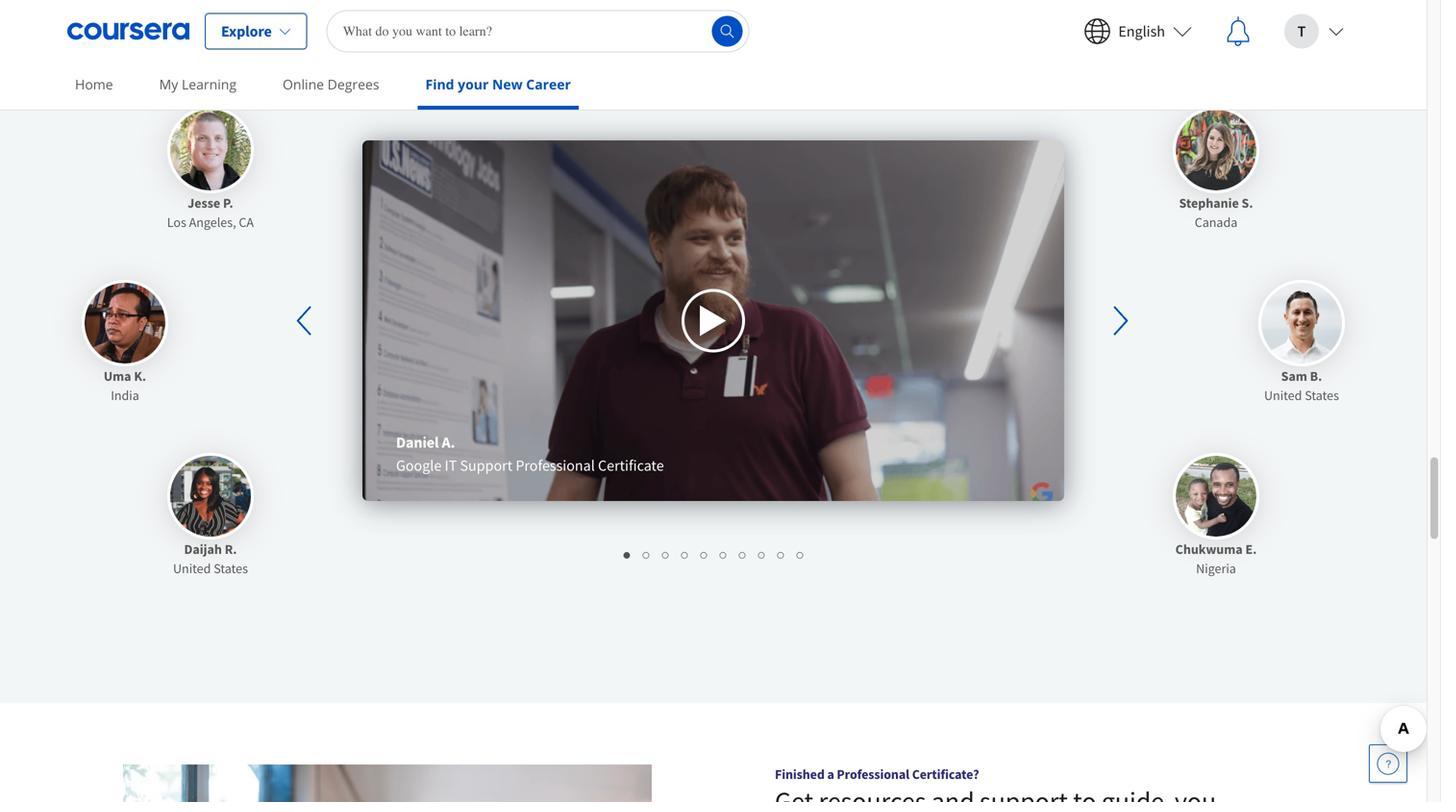 Task type: describe. For each thing, give the bounding box(es) containing it.
daniel a. google it support professional certificate
[[396, 433, 664, 475]]

sam
[[1282, 367, 1308, 385]]

jesse
[[188, 194, 220, 211]]

from
[[519, 21, 557, 46]]

certificate?
[[913, 766, 980, 783]]

ca
[[239, 213, 254, 231]]

professional inside daniel a. google it support professional certificate
[[516, 456, 595, 475]]

go to next slide image
[[1099, 298, 1144, 344]]

angeles,
[[189, 213, 236, 231]]

new
[[492, 75, 523, 93]]

2 vertical spatial professional
[[837, 766, 910, 783]]

find your new career link
[[418, 63, 579, 110]]

home link
[[67, 63, 121, 106]]

stories
[[460, 21, 515, 46]]

online
[[283, 75, 324, 93]]

united for sam
[[1265, 387, 1303, 404]]

degrees
[[328, 75, 379, 93]]

certificate
[[598, 456, 664, 475]]

find
[[426, 75, 455, 93]]

online degrees link
[[275, 63, 387, 106]]

los
[[167, 213, 186, 231]]

support
[[460, 456, 513, 475]]

a
[[828, 766, 835, 783]]

filled play image
[[698, 303, 729, 338]]

uma
[[104, 367, 131, 385]]

daijah r. united states
[[173, 540, 248, 577]]

explore
[[221, 22, 272, 41]]

career
[[526, 75, 571, 93]]

jesse p. los angeles, ca
[[167, 194, 254, 231]]

daniel
[[396, 433, 439, 452]]

your
[[458, 75, 489, 93]]

find your new career
[[426, 75, 571, 93]]

uma k. india
[[104, 367, 146, 404]]

stephanie
[[1180, 194, 1240, 211]]

daijah
[[184, 540, 222, 558]]

a.
[[442, 433, 455, 452]]

slides element
[[329, 544, 1098, 564]]

chukwuma
[[1176, 540, 1243, 558]]

that
[[609, 21, 641, 46]]

english
[[1119, 22, 1166, 41]]

t
[[1298, 22, 1307, 41]]

completed
[[687, 21, 772, 46]]

e.
[[1246, 540, 1258, 558]]

it
[[445, 456, 457, 475]]

finished
[[775, 766, 825, 783]]

stephanie s. canada
[[1180, 194, 1254, 231]]



Task type: locate. For each thing, give the bounding box(es) containing it.
online degrees
[[283, 75, 379, 93]]

coursera image
[[67, 16, 189, 47]]

google
[[396, 456, 442, 475]]

0 vertical spatial states
[[1305, 387, 1340, 404]]

states inside the daijah r. united states
[[214, 560, 248, 577]]

help center image
[[1377, 752, 1401, 775]]

india
[[111, 387, 139, 404]]

states
[[1305, 387, 1340, 404], [214, 560, 248, 577]]

states inside sam b. united states
[[1305, 387, 1340, 404]]

chukwuma e. nigeria
[[1176, 540, 1258, 577]]

states for b.
[[1305, 387, 1340, 404]]

united inside the daijah r. united states
[[173, 560, 211, 577]]

united down daijah on the bottom of the page
[[173, 560, 211, 577]]

united inside sam b. united states
[[1265, 387, 1303, 404]]

professional right "support"
[[516, 456, 595, 475]]

certificates
[[878, 21, 967, 46]]

1 vertical spatial professional
[[516, 456, 595, 475]]

united for daijah
[[173, 560, 211, 577]]

professional right completed on the top of the page
[[776, 21, 874, 46]]

states down b. on the top right of the page
[[1305, 387, 1340, 404]]

p.
[[223, 194, 233, 211]]

united down sam
[[1265, 387, 1303, 404]]

What do you want to learn? text field
[[327, 10, 750, 52]]

1 horizontal spatial states
[[1305, 387, 1340, 404]]

english button
[[1069, 0, 1208, 62]]

states down the r.
[[214, 560, 248, 577]]

learning
[[182, 75, 237, 93]]

home
[[75, 75, 113, 93]]

None search field
[[327, 10, 750, 52]]

those
[[561, 21, 605, 46]]

states for r.
[[214, 560, 248, 577]]

t button
[[1270, 0, 1360, 62]]

finished a professional certificate?
[[775, 766, 980, 783]]

nigeria
[[1197, 560, 1237, 577]]

k.
[[134, 367, 146, 385]]

canada
[[1195, 213, 1238, 231]]

my learning
[[159, 75, 237, 93]]

united
[[1265, 387, 1303, 404], [173, 560, 211, 577]]

r.
[[225, 540, 237, 558]]

0 horizontal spatial states
[[214, 560, 248, 577]]

stories from those that have completed professional certificates
[[460, 21, 967, 46]]

professional
[[776, 21, 874, 46], [516, 456, 595, 475], [837, 766, 910, 783]]

b.
[[1311, 367, 1323, 385]]

go to previous slide image
[[284, 298, 328, 344], [297, 306, 311, 335]]

s.
[[1242, 194, 1254, 211]]

professional right a
[[837, 766, 910, 783]]

sam b. united states
[[1265, 367, 1340, 404]]

1 vertical spatial united
[[173, 560, 211, 577]]

have
[[645, 21, 683, 46]]

my
[[159, 75, 178, 93]]

explore button
[[205, 13, 308, 50]]

1 vertical spatial states
[[214, 560, 248, 577]]

my learning link
[[152, 63, 244, 106]]

1 horizontal spatial united
[[1265, 387, 1303, 404]]

0 vertical spatial united
[[1265, 387, 1303, 404]]

0 horizontal spatial united
[[173, 560, 211, 577]]

0 vertical spatial professional
[[776, 21, 874, 46]]



Task type: vqa. For each thing, say whether or not it's contained in the screenshot.
States related to R.
yes



